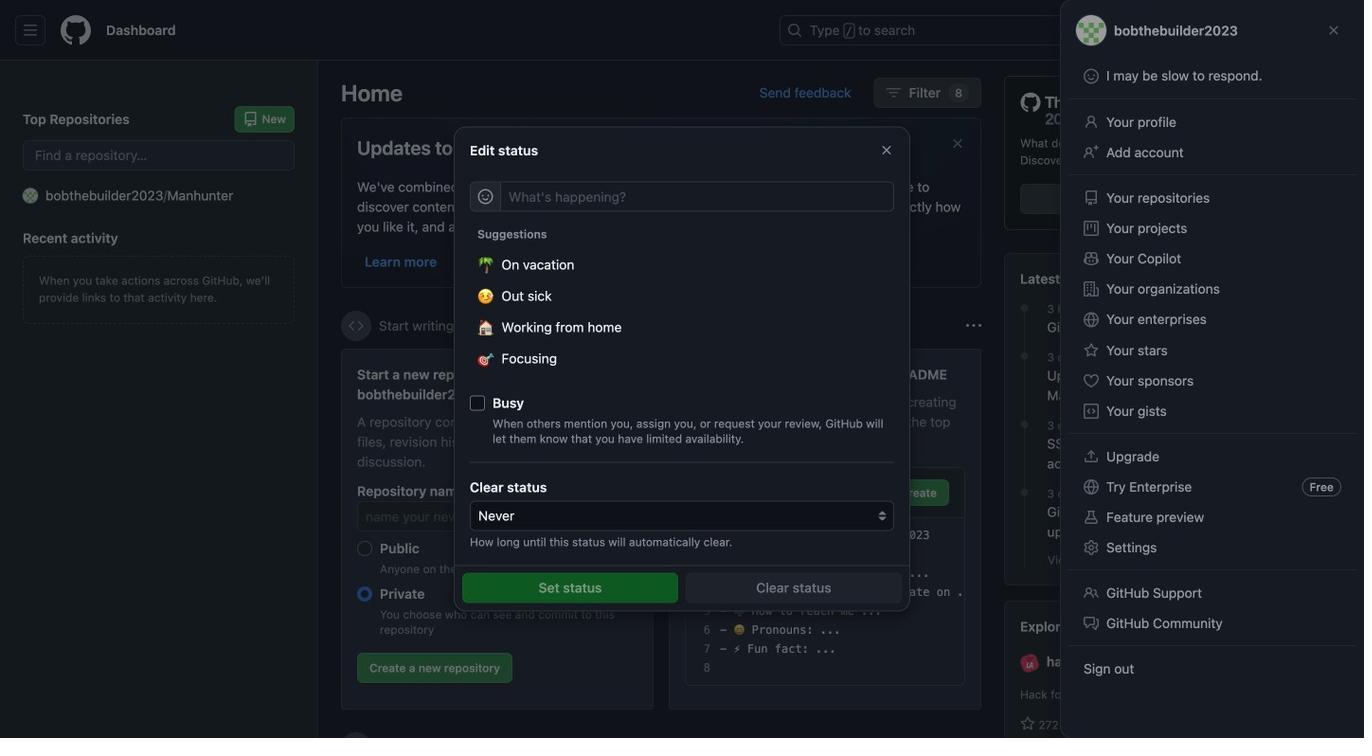 Task type: vqa. For each thing, say whether or not it's contained in the screenshot.
second dot fill icon from the top
yes



Task type: describe. For each thing, give the bounding box(es) containing it.
command palette image
[[1089, 23, 1104, 38]]

explore repositories navigation
[[1005, 601, 1342, 738]]

star image
[[1021, 717, 1036, 732]]

explore element
[[1005, 76, 1342, 738]]

2 dot fill image from the top
[[1017, 349, 1033, 364]]

account element
[[0, 61, 318, 738]]

3 dot fill image from the top
[[1017, 417, 1033, 432]]

dot fill image
[[1017, 485, 1033, 501]]



Task type: locate. For each thing, give the bounding box(es) containing it.
0 vertical spatial dot fill image
[[1017, 301, 1033, 316]]

plus image
[[1148, 23, 1163, 38]]

triangle down image
[[1171, 23, 1186, 38]]

1 vertical spatial dot fill image
[[1017, 349, 1033, 364]]

2 vertical spatial dot fill image
[[1017, 417, 1033, 432]]

issue opened image
[[1213, 23, 1228, 38]]

1 dot fill image from the top
[[1017, 301, 1033, 316]]

homepage image
[[61, 15, 91, 45]]

dot fill image
[[1017, 301, 1033, 316], [1017, 349, 1033, 364], [1017, 417, 1033, 432]]



